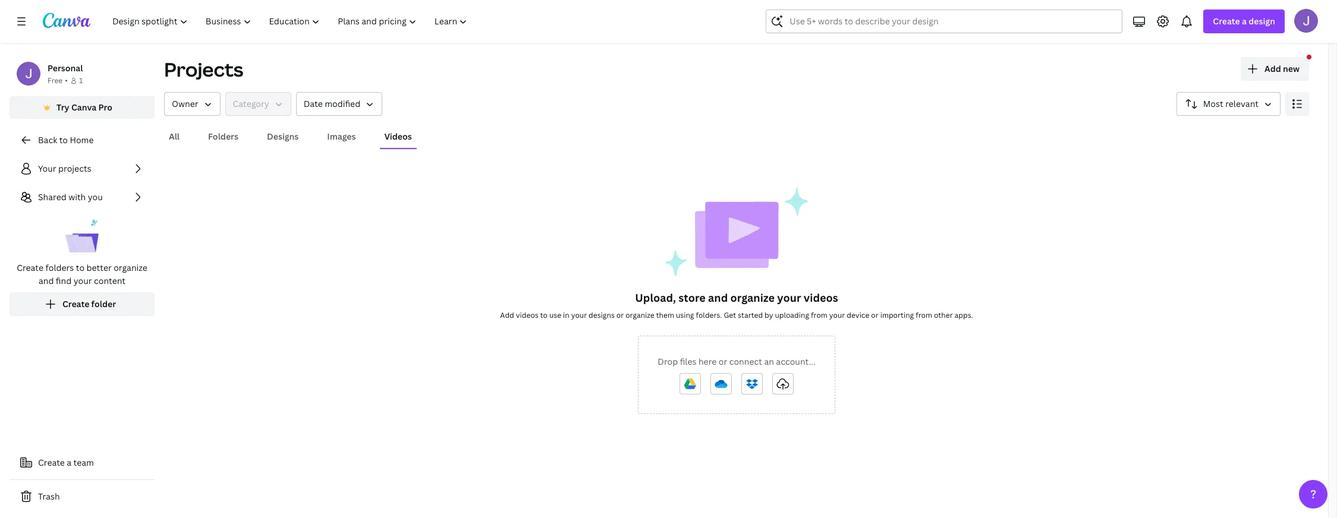 Task type: locate. For each thing, give the bounding box(es) containing it.
and up folders.
[[708, 291, 728, 305]]

organize down the upload,
[[626, 310, 654, 320]]

1 horizontal spatial a
[[1242, 15, 1247, 27]]

create left the team
[[38, 457, 65, 469]]

a for design
[[1242, 15, 1247, 27]]

a left design at right
[[1242, 15, 1247, 27]]

owner
[[172, 98, 198, 109]]

1 horizontal spatial to
[[76, 262, 84, 273]]

0 horizontal spatial add
[[500, 310, 514, 320]]

your right find
[[74, 275, 92, 287]]

to left better
[[76, 262, 84, 273]]

or right the device
[[871, 310, 879, 320]]

a inside dropdown button
[[1242, 15, 1247, 27]]

top level navigation element
[[105, 10, 478, 33]]

1 horizontal spatial and
[[708, 291, 728, 305]]

1 vertical spatial a
[[67, 457, 71, 469]]

add
[[1265, 63, 1281, 74], [500, 310, 514, 320]]

images button
[[322, 125, 361, 148]]

to
[[59, 134, 68, 146], [76, 262, 84, 273], [540, 310, 548, 320]]

1 vertical spatial organize
[[730, 291, 775, 305]]

to left use
[[540, 310, 548, 320]]

0 vertical spatial a
[[1242, 15, 1247, 27]]

from left the other
[[916, 310, 932, 320]]

uploading
[[775, 310, 809, 320]]

your right in
[[571, 310, 587, 320]]

add new button
[[1241, 57, 1309, 81]]

None search field
[[766, 10, 1123, 33]]

a for team
[[67, 457, 71, 469]]

shared with you
[[38, 191, 103, 203]]

1 vertical spatial add
[[500, 310, 514, 320]]

from
[[811, 310, 828, 320], [916, 310, 932, 320]]

create a design button
[[1204, 10, 1285, 33]]

2 vertical spatial to
[[540, 310, 548, 320]]

free
[[48, 76, 63, 86]]

0 vertical spatial to
[[59, 134, 68, 146]]

or
[[616, 310, 624, 320], [871, 310, 879, 320], [719, 356, 727, 367]]

0 horizontal spatial and
[[39, 275, 54, 287]]

an
[[764, 356, 774, 367]]

2 horizontal spatial or
[[871, 310, 879, 320]]

0 horizontal spatial organize
[[114, 262, 147, 273]]

create inside create folders to better organize and find your content
[[17, 262, 43, 273]]

and inside create folders to better organize and find your content
[[39, 275, 54, 287]]

0 vertical spatial add
[[1265, 63, 1281, 74]]

create down find
[[62, 298, 89, 310]]

and
[[39, 275, 54, 287], [708, 291, 728, 305]]

create
[[1213, 15, 1240, 27], [17, 262, 43, 273], [62, 298, 89, 310], [38, 457, 65, 469]]

all button
[[164, 125, 184, 148]]

your projects link
[[10, 157, 155, 181]]

your projects
[[38, 163, 91, 174]]

them
[[656, 310, 674, 320]]

videos left use
[[516, 310, 539, 320]]

1 vertical spatial and
[[708, 291, 728, 305]]

create folder button
[[10, 293, 155, 316]]

designs button
[[262, 125, 303, 148]]

from right uploading
[[811, 310, 828, 320]]

2 horizontal spatial organize
[[730, 291, 775, 305]]

upload,
[[635, 291, 676, 305]]

create a team
[[38, 457, 94, 469]]

0 vertical spatial videos
[[804, 291, 838, 305]]

0 vertical spatial and
[[39, 275, 54, 287]]

organize up "content"
[[114, 262, 147, 273]]

1 vertical spatial to
[[76, 262, 84, 273]]

device
[[847, 310, 869, 320]]

videos up uploading
[[804, 291, 838, 305]]

0 horizontal spatial or
[[616, 310, 624, 320]]

account...
[[776, 356, 816, 367]]

videos button
[[380, 125, 417, 148]]

create for create a team
[[38, 457, 65, 469]]

add left use
[[500, 310, 514, 320]]

importing
[[880, 310, 914, 320]]

most relevant
[[1203, 98, 1259, 109]]

folder
[[91, 298, 116, 310]]

a left the team
[[67, 457, 71, 469]]

2 horizontal spatial to
[[540, 310, 548, 320]]

1 horizontal spatial from
[[916, 310, 932, 320]]

a
[[1242, 15, 1247, 27], [67, 457, 71, 469]]

connect
[[729, 356, 762, 367]]

and inside upload, store and organize your videos add videos to use in your designs or organize them using folders. get started by uploading from your device or importing from other apps.
[[708, 291, 728, 305]]

create for create a design
[[1213, 15, 1240, 27]]

date modified
[[304, 98, 360, 109]]

and left find
[[39, 275, 54, 287]]

to right back on the top left of page
[[59, 134, 68, 146]]

in
[[563, 310, 569, 320]]

personal
[[48, 62, 83, 74]]

content
[[94, 275, 125, 287]]

0 horizontal spatial to
[[59, 134, 68, 146]]

a inside button
[[67, 457, 71, 469]]

or right here
[[719, 356, 727, 367]]

create inside dropdown button
[[1213, 15, 1240, 27]]

0 vertical spatial organize
[[114, 262, 147, 273]]

•
[[65, 76, 68, 86]]

organize up started
[[730, 291, 775, 305]]

create left design at right
[[1213, 15, 1240, 27]]

drop files here or connect an account...
[[658, 356, 816, 367]]

trash
[[38, 491, 60, 502]]

0 horizontal spatial a
[[67, 457, 71, 469]]

create folders to better organize and find your content
[[17, 262, 147, 287]]

add left new
[[1265, 63, 1281, 74]]

relevant
[[1225, 98, 1259, 109]]

1 horizontal spatial videos
[[804, 291, 838, 305]]

upload, store and organize your videos add videos to use in your designs or organize them using folders. get started by uploading from your device or importing from other apps.
[[500, 291, 973, 320]]

or right designs
[[616, 310, 624, 320]]

0 horizontal spatial from
[[811, 310, 828, 320]]

using
[[676, 310, 694, 320]]

use
[[549, 310, 561, 320]]

free •
[[48, 76, 68, 86]]

videos
[[804, 291, 838, 305], [516, 310, 539, 320]]

design
[[1249, 15, 1275, 27]]

1 horizontal spatial organize
[[626, 310, 654, 320]]

most
[[1203, 98, 1223, 109]]

canva
[[71, 102, 96, 113]]

your inside create folders to better organize and find your content
[[74, 275, 92, 287]]

1 vertical spatial videos
[[516, 310, 539, 320]]

designs
[[589, 310, 615, 320]]

modified
[[325, 98, 360, 109]]

1
[[79, 76, 83, 86]]

here
[[699, 356, 717, 367]]

organize inside create folders to better organize and find your content
[[114, 262, 147, 273]]

1 horizontal spatial add
[[1265, 63, 1281, 74]]

your
[[74, 275, 92, 287], [777, 291, 801, 305], [571, 310, 587, 320], [829, 310, 845, 320]]

projects
[[164, 56, 243, 82]]

try canva pro button
[[10, 96, 155, 119]]

organize
[[114, 262, 147, 273], [730, 291, 775, 305], [626, 310, 654, 320]]

create left folders in the left bottom of the page
[[17, 262, 43, 273]]

to inside back to home link
[[59, 134, 68, 146]]

list
[[10, 157, 155, 316]]

pro
[[98, 102, 112, 113]]



Task type: describe. For each thing, give the bounding box(es) containing it.
videos
[[384, 131, 412, 142]]

your up uploading
[[777, 291, 801, 305]]

Sort by button
[[1176, 92, 1281, 116]]

add inside dropdown button
[[1265, 63, 1281, 74]]

2 from from the left
[[916, 310, 932, 320]]

0 horizontal spatial videos
[[516, 310, 539, 320]]

other
[[934, 310, 953, 320]]

you
[[88, 191, 103, 203]]

2 vertical spatial organize
[[626, 310, 654, 320]]

create for create folders to better organize and find your content
[[17, 262, 43, 273]]

back to home
[[38, 134, 94, 146]]

jacob simon image
[[1294, 9, 1318, 33]]

category
[[233, 98, 269, 109]]

files
[[680, 356, 697, 367]]

started
[[738, 310, 763, 320]]

drop
[[658, 356, 678, 367]]

projects
[[58, 163, 91, 174]]

get
[[724, 310, 736, 320]]

back
[[38, 134, 57, 146]]

list containing your projects
[[10, 157, 155, 316]]

folders
[[208, 131, 238, 142]]

create folder
[[62, 298, 116, 310]]

new
[[1283, 63, 1300, 74]]

better
[[86, 262, 112, 273]]

shared with you link
[[10, 185, 155, 209]]

to inside upload, store and organize your videos add videos to use in your designs or organize them using folders. get started by uploading from your device or importing from other apps.
[[540, 310, 548, 320]]

date
[[304, 98, 323, 109]]

Owner button
[[164, 92, 220, 116]]

find
[[56, 275, 71, 287]]

apps.
[[955, 310, 973, 320]]

store
[[679, 291, 706, 305]]

to inside create folders to better organize and find your content
[[76, 262, 84, 273]]

folders button
[[203, 125, 243, 148]]

trash link
[[10, 485, 155, 509]]

1 horizontal spatial or
[[719, 356, 727, 367]]

folders
[[45, 262, 74, 273]]

all
[[169, 131, 180, 142]]

try
[[57, 102, 69, 113]]

back to home link
[[10, 128, 155, 152]]

1 from from the left
[[811, 310, 828, 320]]

create for create folder
[[62, 298, 89, 310]]

your left the device
[[829, 310, 845, 320]]

home
[[70, 134, 94, 146]]

Date modified button
[[296, 92, 382, 116]]

add inside upload, store and organize your videos add videos to use in your designs or organize them using folders. get started by uploading from your device or importing from other apps.
[[500, 310, 514, 320]]

Category button
[[225, 92, 291, 116]]

with
[[68, 191, 86, 203]]

shared
[[38, 191, 66, 203]]

designs
[[267, 131, 299, 142]]

create a design
[[1213, 15, 1275, 27]]

Search search field
[[790, 10, 1099, 33]]

team
[[73, 457, 94, 469]]

images
[[327, 131, 356, 142]]

add new
[[1265, 63, 1300, 74]]

your
[[38, 163, 56, 174]]

folders.
[[696, 310, 722, 320]]

create a team button
[[10, 451, 155, 475]]

by
[[765, 310, 773, 320]]

try canva pro
[[57, 102, 112, 113]]



Task type: vqa. For each thing, say whether or not it's contained in the screenshot.
Terry Turtle ICON
no



